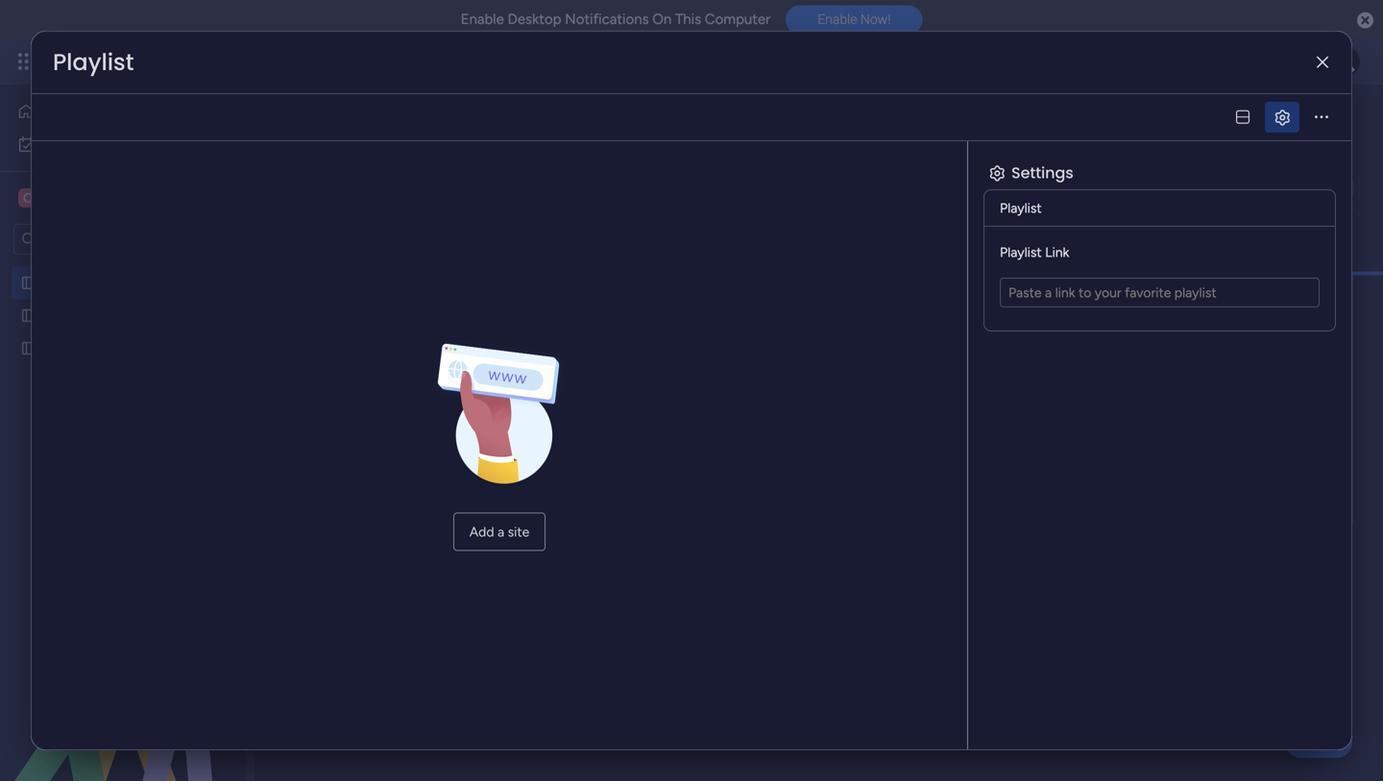 Task type: describe. For each thing, give the bounding box(es) containing it.
a
[[498, 524, 505, 540]]

help button
[[1286, 727, 1353, 758]]

my work link
[[12, 129, 234, 160]]

desktop
[[508, 11, 562, 28]]

1 vertical spatial playlist
[[1000, 200, 1042, 216]]

john smith image
[[1330, 46, 1361, 77]]

collapse board header image
[[1335, 181, 1350, 196]]

select product image
[[17, 52, 37, 71]]

integrate
[[1024, 180, 1079, 197]]

enable desktop notifications on this computer
[[461, 11, 771, 28]]

settings
[[1012, 162, 1074, 184]]

public board image
[[20, 307, 38, 325]]

asset
[[396, 99, 477, 142]]

http://gmail.com link
[[845, 390, 1288, 446]]

2 public board image from the top
[[20, 339, 38, 358]]

automate / 2
[[1220, 180, 1299, 197]]

enable for enable desktop notifications on this computer
[[461, 11, 504, 28]]

help
[[1302, 732, 1337, 752]]

workspace image
[[18, 187, 37, 209]]

/ for 2
[[1283, 180, 1289, 197]]

computer
[[705, 11, 771, 28]]

add a site
[[470, 524, 530, 540]]

add a site button
[[453, 513, 546, 551]]

monday button
[[50, 37, 306, 86]]

playlist link
[[1000, 244, 1070, 260]]

Playlist field
[[48, 46, 139, 78]]

lottie animation image
[[0, 587, 245, 781]]

1 public board image from the top
[[20, 274, 38, 292]]

management
[[485, 99, 696, 142]]

c button
[[13, 182, 187, 214]]



Task type: vqa. For each thing, say whether or not it's contained in the screenshot.
Table
no



Task type: locate. For each thing, give the bounding box(es) containing it.
my
[[44, 136, 63, 152]]

1 horizontal spatial /
[[1294, 113, 1299, 129]]

automate
[[1220, 180, 1280, 197]]

/
[[1294, 113, 1299, 129], [1283, 180, 1289, 197]]

lottie animation element
[[0, 587, 245, 781]]

http://apple.com
[[900, 356, 985, 370]]

Create a new bookmark text field
[[879, 463, 1333, 511]]

digital asset management (dam)
[[292, 99, 802, 142]]

Digital asset management (DAM) field
[[287, 99, 806, 142]]

my work option
[[12, 129, 234, 160]]

v2 split view image
[[1237, 110, 1250, 124]]

1
[[1302, 113, 1308, 129]]

dapulse x slim image
[[1318, 56, 1329, 69]]

public board image
[[20, 274, 38, 292], [20, 339, 38, 358]]

1 horizontal spatial enable
[[818, 11, 858, 27]]

0 horizontal spatial enable
[[461, 11, 504, 28]]

public board image down public board icon
[[20, 339, 38, 358]]

http://gmail.com
[[900, 421, 984, 435]]

work
[[66, 136, 95, 152]]

2 enable from the left
[[818, 11, 858, 27]]

http://yahoo.com
[[900, 290, 989, 304]]

0 vertical spatial public board image
[[20, 274, 38, 292]]

add
[[470, 524, 495, 540]]

invite / 1
[[1257, 113, 1308, 129]]

invite
[[1257, 113, 1291, 129]]

0 vertical spatial playlist
[[53, 46, 134, 78]]

site
[[508, 524, 530, 540]]

list box
[[0, 263, 245, 624]]

now!
[[861, 11, 891, 27]]

(dam)
[[703, 99, 802, 142]]

enable inside button
[[818, 11, 858, 27]]

playlist right select product image
[[53, 46, 134, 78]]

this
[[676, 11, 702, 28]]

Paste a link to your favorite playlist field
[[1000, 278, 1320, 308]]

on
[[653, 11, 672, 28]]

/ inside button
[[1294, 113, 1299, 129]]

/ left 1
[[1294, 113, 1299, 129]]

option
[[0, 266, 245, 270]]

playlist down integrate
[[1000, 200, 1042, 216]]

1 vertical spatial public board image
[[20, 339, 38, 358]]

playlist
[[53, 46, 134, 78], [1000, 200, 1042, 216], [1000, 244, 1042, 260]]

1 vertical spatial /
[[1283, 180, 1289, 197]]

/ for 1
[[1294, 113, 1299, 129]]

playlist left link
[[1000, 244, 1042, 260]]

0 vertical spatial /
[[1294, 113, 1299, 129]]

0 horizontal spatial /
[[1283, 180, 1289, 197]]

enable for enable now!
[[818, 11, 858, 27]]

link
[[1046, 244, 1070, 260]]

invite / 1 button
[[1221, 106, 1317, 136]]

1 enable from the left
[[461, 11, 504, 28]]

monday
[[86, 50, 151, 72]]

enable left now!
[[818, 11, 858, 27]]

more dots image
[[1316, 110, 1329, 124]]

http://apple.com link
[[845, 325, 1288, 381]]

2 vertical spatial playlist
[[1000, 244, 1042, 260]]

integrate button
[[992, 168, 1178, 209]]

dapulse close image
[[1358, 11, 1374, 31]]

public board image up public board icon
[[20, 274, 38, 292]]

enable
[[461, 11, 504, 28], [818, 11, 858, 27]]

enable now!
[[818, 11, 891, 27]]

enable now! button
[[786, 5, 923, 34]]

my work
[[44, 136, 95, 152]]

/ left 2
[[1283, 180, 1289, 197]]

c
[[23, 190, 33, 206]]

2
[[1292, 180, 1299, 197]]

enable left desktop
[[461, 11, 504, 28]]

notifications
[[565, 11, 649, 28]]

digital
[[292, 99, 388, 142]]

http://yahoo.com link
[[845, 259, 1288, 315]]



